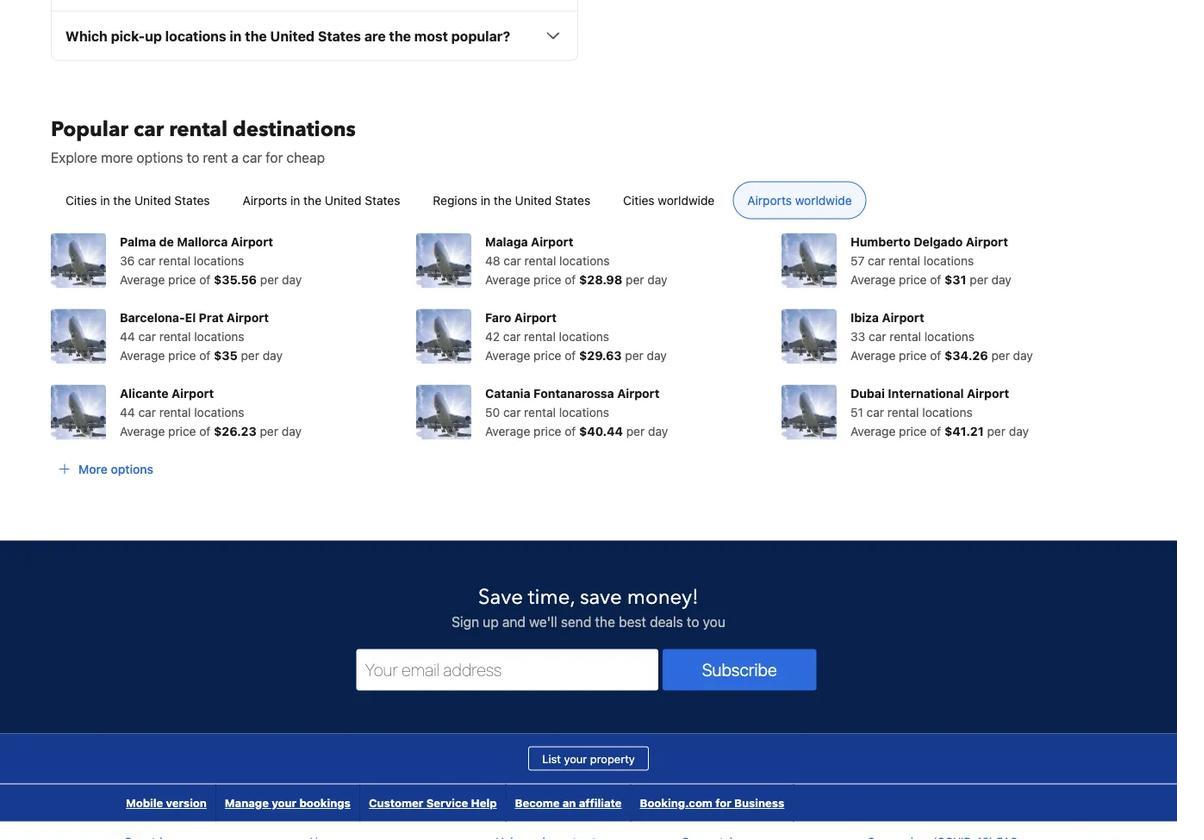 Task type: locate. For each thing, give the bounding box(es) containing it.
price up international
[[899, 348, 927, 362]]

$34.26
[[945, 348, 989, 362]]

0 vertical spatial 44
[[120, 329, 135, 343]]

a
[[231, 149, 239, 165]]

price down fontanarossa
[[534, 424, 562, 438]]

manage
[[225, 797, 269, 810]]

airport right prat
[[227, 310, 269, 324]]

worldwide inside button
[[796, 193, 852, 207]]

de
[[159, 234, 174, 249]]

car inside barcelona-el prat airport 44 car rental locations average price of $35 per day
[[138, 329, 156, 343]]

per right $35.56
[[260, 272, 279, 287]]

rental down catania
[[524, 405, 556, 419]]

rental inside ibiza airport 33 car rental locations average price of $34.26 per day
[[890, 329, 922, 343]]

average down 57
[[851, 272, 896, 287]]

1 airports from the left
[[243, 193, 287, 207]]

subscribe button
[[663, 650, 817, 691]]

in for regions in the united states
[[481, 193, 491, 207]]

regions
[[433, 193, 478, 207]]

of inside palma de mallorca airport 36 car rental locations average price of $35.56 per day
[[199, 272, 211, 287]]

for left business
[[716, 797, 732, 810]]

cities in the united states
[[66, 193, 210, 207]]

day right $31
[[992, 272, 1012, 287]]

united up de
[[135, 193, 171, 207]]

for
[[266, 149, 283, 165], [716, 797, 732, 810]]

per right $41.21
[[988, 424, 1006, 438]]

of inside faro airport 42 car rental locations average price of $29.63 per day
[[565, 348, 576, 362]]

airport right faro
[[515, 310, 557, 324]]

car right the popular
[[134, 115, 164, 144]]

of left $35.56
[[199, 272, 211, 287]]

locations up $35.56
[[194, 253, 244, 268]]

price inside alicante airport 44 car rental locations average price of $26.23 per day
[[168, 424, 196, 438]]

el
[[185, 310, 196, 324]]

options
[[137, 149, 183, 165], [111, 462, 153, 476]]

day inside humberto delgado airport 57 car rental locations average price of $31 per day
[[992, 272, 1012, 287]]

international
[[888, 386, 965, 400]]

united for airports in the united states
[[325, 193, 362, 207]]

airports down cheap
[[243, 193, 287, 207]]

rental down 'malaga'
[[525, 253, 557, 268]]

an
[[563, 797, 576, 810]]

airports up cheap car rental at humberto delgado airport – lis image
[[748, 193, 792, 207]]

average down 33 at the top right of page
[[851, 348, 896, 362]]

day right $34.26
[[1014, 348, 1034, 362]]

day right '$26.23'
[[282, 424, 302, 438]]

1 vertical spatial your
[[272, 797, 297, 810]]

0 horizontal spatial airports
[[243, 193, 287, 207]]

united left are
[[270, 27, 315, 44]]

rental inside popular car rental destinations explore more options to rent a car for cheap
[[169, 115, 228, 144]]

per inside catania fontanarossa airport 50 car rental locations average price of $40.44 per day
[[627, 424, 645, 438]]

options right more
[[111, 462, 153, 476]]

rental inside dubai international airport 51 car rental locations average price of $41.21 per day
[[888, 405, 920, 419]]

of left $28.98
[[565, 272, 576, 287]]

airport inside humberto delgado airport 57 car rental locations average price of $31 per day
[[966, 234, 1009, 249]]

2 worldwide from the left
[[796, 193, 852, 207]]

rental down "humberto"
[[889, 253, 921, 268]]

rental
[[169, 115, 228, 144], [159, 253, 191, 268], [525, 253, 557, 268], [889, 253, 921, 268], [159, 329, 191, 343], [524, 329, 556, 343], [890, 329, 922, 343], [159, 405, 191, 419], [524, 405, 556, 419], [888, 405, 920, 419]]

for left cheap
[[266, 149, 283, 165]]

1 horizontal spatial your
[[564, 753, 587, 766]]

per
[[260, 272, 279, 287], [626, 272, 645, 287], [970, 272, 989, 287], [241, 348, 260, 362], [625, 348, 644, 362], [992, 348, 1011, 362], [260, 424, 279, 438], [627, 424, 645, 438], [988, 424, 1006, 438]]

1 vertical spatial 44
[[120, 405, 135, 419]]

0 horizontal spatial worldwide
[[658, 193, 715, 207]]

booking.com for business
[[640, 797, 785, 810]]

44 down the alicante
[[120, 405, 135, 419]]

2 cities from the left
[[624, 193, 655, 207]]

cities for cities worldwide
[[624, 193, 655, 207]]

car inside malaga airport 48 car rental locations average price of $28.98 per day
[[504, 253, 522, 268]]

per right $34.26
[[992, 348, 1011, 362]]

0 vertical spatial your
[[564, 753, 587, 766]]

1 vertical spatial for
[[716, 797, 732, 810]]

1 horizontal spatial for
[[716, 797, 732, 810]]

car right 48 at the left top
[[504, 253, 522, 268]]

average down 51
[[851, 424, 896, 438]]

car right 42
[[504, 329, 521, 343]]

44 down 'barcelona-'
[[120, 329, 135, 343]]

1 vertical spatial options
[[111, 462, 153, 476]]

options right "more"
[[137, 149, 183, 165]]

car right 51
[[867, 405, 885, 419]]

your
[[564, 753, 587, 766], [272, 797, 297, 810]]

day right $28.98
[[648, 272, 668, 287]]

up left and
[[483, 614, 499, 630]]

more options button
[[51, 454, 160, 485]]

of left $31
[[931, 272, 942, 287]]

of inside barcelona-el prat airport 44 car rental locations average price of $35 per day
[[199, 348, 211, 362]]

of left $35
[[199, 348, 211, 362]]

per right $29.63
[[625, 348, 644, 362]]

0 vertical spatial options
[[137, 149, 183, 165]]

44
[[120, 329, 135, 343], [120, 405, 135, 419]]

airports in the united states
[[243, 193, 400, 207]]

subscribe
[[702, 660, 778, 680]]

airport right 'malaga'
[[531, 234, 574, 249]]

of left $41.21
[[931, 424, 942, 438]]

price up fontanarossa
[[534, 348, 562, 362]]

list your property
[[543, 753, 635, 766]]

car right 33 at the top right of page
[[869, 329, 887, 343]]

bookings
[[300, 797, 351, 810]]

$29.63
[[580, 348, 622, 362]]

1 horizontal spatial up
[[483, 614, 499, 630]]

airport up $35.56
[[231, 234, 273, 249]]

day inside faro airport 42 car rental locations average price of $29.63 per day
[[647, 348, 667, 362]]

car inside palma de mallorca airport 36 car rental locations average price of $35.56 per day
[[138, 253, 156, 268]]

of inside catania fontanarossa airport 50 car rental locations average price of $40.44 per day
[[565, 424, 576, 438]]

1 cities from the left
[[66, 193, 97, 207]]

business
[[735, 797, 785, 810]]

states inside the cities in the united states button
[[175, 193, 210, 207]]

states inside regions in the united states button
[[555, 193, 591, 207]]

airport inside alicante airport 44 car rental locations average price of $26.23 per day
[[172, 386, 214, 400]]

of left $34.26
[[931, 348, 942, 362]]

cheap car rental at palma de mallorca airport – pmi image
[[51, 233, 106, 288]]

rental inside palma de mallorca airport 36 car rental locations average price of $35.56 per day
[[159, 253, 191, 268]]

locations up $31
[[924, 253, 975, 268]]

affiliate
[[579, 797, 622, 810]]

per inside alicante airport 44 car rental locations average price of $26.23 per day
[[260, 424, 279, 438]]

average up the alicante
[[120, 348, 165, 362]]

1 horizontal spatial worldwide
[[796, 193, 852, 207]]

ibiza
[[851, 310, 880, 324]]

price
[[168, 272, 196, 287], [534, 272, 562, 287], [899, 272, 927, 287], [168, 348, 196, 362], [534, 348, 562, 362], [899, 348, 927, 362], [168, 424, 196, 438], [534, 424, 562, 438], [899, 424, 927, 438]]

locations inside malaga airport 48 car rental locations average price of $28.98 per day
[[560, 253, 610, 268]]

price left $28.98
[[534, 272, 562, 287]]

locations right pick-
[[165, 27, 226, 44]]

worldwide inside "button"
[[658, 193, 715, 207]]

day right the $40.44
[[648, 424, 668, 438]]

states left regions
[[365, 193, 400, 207]]

rental up rent
[[169, 115, 228, 144]]

options inside button
[[111, 462, 153, 476]]

palma de mallorca airport 36 car rental locations average price of $35.56 per day
[[120, 234, 302, 287]]

cheap car rental at faro airport – fao image
[[416, 309, 472, 364]]

locations inside ibiza airport 33 car rental locations average price of $34.26 per day
[[925, 329, 975, 343]]

cheap car rental at humberto delgado airport – lis image
[[782, 233, 837, 288]]

average down 48 at the left top
[[485, 272, 531, 287]]

1 horizontal spatial cities
[[624, 193, 655, 207]]

1 vertical spatial up
[[483, 614, 499, 630]]

car inside faro airport 42 car rental locations average price of $29.63 per day
[[504, 329, 521, 343]]

destinations
[[233, 115, 356, 144]]

malaga airport 48 car rental locations average price of $28.98 per day
[[485, 234, 668, 287]]

day right $35.56
[[282, 272, 302, 287]]

car right 36
[[138, 253, 156, 268]]

we'll
[[530, 614, 558, 630]]

average down 36
[[120, 272, 165, 287]]

$28.98
[[580, 272, 623, 287]]

catania
[[485, 386, 531, 400]]

airport right the alicante
[[172, 386, 214, 400]]

airport right ibiza
[[883, 310, 925, 324]]

states left are
[[318, 27, 361, 44]]

airports worldwide
[[748, 193, 852, 207]]

rental down the alicante
[[159, 405, 191, 419]]

property
[[591, 753, 635, 766]]

per right $28.98
[[626, 272, 645, 287]]

of left '$26.23'
[[199, 424, 211, 438]]

day inside catania fontanarossa airport 50 car rental locations average price of $40.44 per day
[[648, 424, 668, 438]]

1 44 from the top
[[120, 329, 135, 343]]

best
[[619, 614, 647, 630]]

cheap car rental at ibiza airport – ibz image
[[782, 309, 837, 364]]

locations
[[165, 27, 226, 44], [194, 253, 244, 268], [560, 253, 610, 268], [924, 253, 975, 268], [194, 329, 245, 343], [559, 329, 610, 343], [925, 329, 975, 343], [194, 405, 245, 419], [559, 405, 610, 419], [923, 405, 973, 419]]

version
[[166, 797, 207, 810]]

price down el
[[168, 348, 196, 362]]

per inside humberto delgado airport 57 car rental locations average price of $31 per day
[[970, 272, 989, 287]]

navigation
[[117, 785, 794, 822]]

price inside faro airport 42 car rental locations average price of $29.63 per day
[[534, 348, 562, 362]]

help
[[471, 797, 497, 810]]

of left $29.63
[[565, 348, 576, 362]]

locations up '$26.23'
[[194, 405, 245, 419]]

united down cheap
[[325, 193, 362, 207]]

airport inside palma de mallorca airport 36 car rental locations average price of $35.56 per day
[[231, 234, 273, 249]]

more options
[[78, 462, 153, 476]]

to inside save time, save money! sign up and we'll send the best deals to you
[[687, 614, 700, 630]]

per right $31
[[970, 272, 989, 287]]

day right $29.63
[[647, 348, 667, 362]]

states
[[318, 27, 361, 44], [175, 193, 210, 207], [365, 193, 400, 207], [555, 193, 591, 207]]

locations inside faro airport 42 car rental locations average price of $29.63 per day
[[559, 329, 610, 343]]

Your email address email field
[[357, 650, 659, 691]]

0 horizontal spatial for
[[266, 149, 283, 165]]

of inside alicante airport 44 car rental locations average price of $26.23 per day
[[199, 424, 211, 438]]

average down 42
[[485, 348, 531, 362]]

1 vertical spatial to
[[687, 614, 700, 630]]

per inside dubai international airport 51 car rental locations average price of $41.21 per day
[[988, 424, 1006, 438]]

cheap car rental at alicante airport – alc image
[[51, 385, 106, 440]]

which
[[66, 27, 108, 44]]

per right '$26.23'
[[260, 424, 279, 438]]

2 44 from the top
[[120, 405, 135, 419]]

rental down el
[[159, 329, 191, 343]]

states inside which pick-up locations in the united states are the most popular? dropdown button
[[318, 27, 361, 44]]

2 airports from the left
[[748, 193, 792, 207]]

day inside alicante airport 44 car rental locations average price of $26.23 per day
[[282, 424, 302, 438]]

locations down fontanarossa
[[559, 405, 610, 419]]

delgado
[[914, 234, 963, 249]]

0 horizontal spatial cities
[[66, 193, 97, 207]]

1 horizontal spatial airports
[[748, 193, 792, 207]]

average down the alicante
[[120, 424, 165, 438]]

car inside alicante airport 44 car rental locations average price of $26.23 per day
[[138, 405, 156, 419]]

average inside humberto delgado airport 57 car rental locations average price of $31 per day
[[851, 272, 896, 287]]

your right manage
[[272, 797, 297, 810]]

worldwide for airports worldwide
[[796, 193, 852, 207]]

average inside alicante airport 44 car rental locations average price of $26.23 per day
[[120, 424, 165, 438]]

$31
[[945, 272, 967, 287]]

0 horizontal spatial to
[[187, 149, 199, 165]]

price left '$26.23'
[[168, 424, 196, 438]]

for inside popular car rental destinations explore more options to rent a car for cheap
[[266, 149, 283, 165]]

rental inside faro airport 42 car rental locations average price of $29.63 per day
[[524, 329, 556, 343]]

rental inside humberto delgado airport 57 car rental locations average price of $31 per day
[[889, 253, 921, 268]]

price inside barcelona-el prat airport 44 car rental locations average price of $35 per day
[[168, 348, 196, 362]]

in for airports in the united states
[[291, 193, 300, 207]]

states up malaga airport 48 car rental locations average price of $28.98 per day
[[555, 193, 591, 207]]

0 horizontal spatial your
[[272, 797, 297, 810]]

car down 'barcelona-'
[[138, 329, 156, 343]]

airports for airports worldwide
[[748, 193, 792, 207]]

cities inside "button"
[[624, 193, 655, 207]]

your right list
[[564, 753, 587, 766]]

alicante airport 44 car rental locations average price of $26.23 per day
[[120, 386, 302, 438]]

car down the alicante
[[138, 405, 156, 419]]

rental down international
[[888, 405, 920, 419]]

list your property link
[[529, 747, 649, 771]]

cities for cities in the united states
[[66, 193, 97, 207]]

rental right 33 at the top right of page
[[890, 329, 922, 343]]

price up el
[[168, 272, 196, 287]]

airport
[[231, 234, 273, 249], [531, 234, 574, 249], [966, 234, 1009, 249], [227, 310, 269, 324], [515, 310, 557, 324], [883, 310, 925, 324], [172, 386, 214, 400], [618, 386, 660, 400], [968, 386, 1010, 400]]

per right the $40.44
[[627, 424, 645, 438]]

$40.44
[[580, 424, 623, 438]]

33
[[851, 329, 866, 343]]

mobile version
[[126, 797, 207, 810]]

locations up $28.98
[[560, 253, 610, 268]]

to
[[187, 149, 199, 165], [687, 614, 700, 630]]

0 vertical spatial to
[[187, 149, 199, 165]]

in
[[230, 27, 242, 44], [100, 193, 110, 207], [291, 193, 300, 207], [481, 193, 491, 207]]

tab list containing cities in the united states
[[37, 181, 1141, 220]]

explore
[[51, 149, 97, 165]]

average
[[120, 272, 165, 287], [485, 272, 531, 287], [851, 272, 896, 287], [120, 348, 165, 362], [485, 348, 531, 362], [851, 348, 896, 362], [120, 424, 165, 438], [485, 424, 531, 438], [851, 424, 896, 438]]

locations up $29.63
[[559, 329, 610, 343]]

day right $41.21
[[1010, 424, 1030, 438]]

manage your bookings link
[[216, 785, 360, 822]]

pick-
[[111, 27, 145, 44]]

barcelona-el prat airport 44 car rental locations average price of $35 per day
[[120, 310, 283, 362]]

locations up $34.26
[[925, 329, 975, 343]]

of inside ibiza airport 33 car rental locations average price of $34.26 per day
[[931, 348, 942, 362]]

cheap car rental at catania fontanarossa airport – cta image
[[416, 385, 472, 440]]

0 horizontal spatial up
[[145, 27, 162, 44]]

worldwide for cities worldwide
[[658, 193, 715, 207]]

price inside humberto delgado airport 57 car rental locations average price of $31 per day
[[899, 272, 927, 287]]

up
[[145, 27, 162, 44], [483, 614, 499, 630]]

locations up $35
[[194, 329, 245, 343]]

price inside ibiza airport 33 car rental locations average price of $34.26 per day
[[899, 348, 927, 362]]

0 vertical spatial for
[[266, 149, 283, 165]]

rental down de
[[159, 253, 191, 268]]

$35.56
[[214, 272, 257, 287]]

1 horizontal spatial to
[[687, 614, 700, 630]]

the inside save time, save money! sign up and we'll send the best deals to you
[[595, 614, 616, 630]]

price down international
[[899, 424, 927, 438]]

car inside ibiza airport 33 car rental locations average price of $34.26 per day
[[869, 329, 887, 343]]

faro airport 42 car rental locations average price of $29.63 per day
[[485, 310, 667, 362]]

day
[[282, 272, 302, 287], [648, 272, 668, 287], [992, 272, 1012, 287], [263, 348, 283, 362], [647, 348, 667, 362], [1014, 348, 1034, 362], [282, 424, 302, 438], [648, 424, 668, 438], [1010, 424, 1030, 438]]

cities inside button
[[66, 193, 97, 207]]

car right 57
[[868, 253, 886, 268]]

1 worldwide from the left
[[658, 193, 715, 207]]

day inside dubai international airport 51 car rental locations average price of $41.21 per day
[[1010, 424, 1030, 438]]

states inside airports in the united states button
[[365, 193, 400, 207]]

44 inside barcelona-el prat airport 44 car rental locations average price of $35 per day
[[120, 329, 135, 343]]

tab list
[[37, 181, 1141, 220]]

airport up the $40.44
[[618, 386, 660, 400]]

price inside dubai international airport 51 car rental locations average price of $41.21 per day
[[899, 424, 927, 438]]

of left the $40.44
[[565, 424, 576, 438]]

airport inside barcelona-el prat airport 44 car rental locations average price of $35 per day
[[227, 310, 269, 324]]

navigation containing mobile version
[[117, 785, 794, 822]]

0 vertical spatial up
[[145, 27, 162, 44]]

airport down $34.26
[[968, 386, 1010, 400]]

united up 'malaga'
[[515, 193, 552, 207]]

states up mallorca
[[175, 193, 210, 207]]

price left $31
[[899, 272, 927, 287]]

per right $35
[[241, 348, 260, 362]]

price inside malaga airport 48 car rental locations average price of $28.98 per day
[[534, 272, 562, 287]]

of
[[199, 272, 211, 287], [565, 272, 576, 287], [931, 272, 942, 287], [199, 348, 211, 362], [565, 348, 576, 362], [931, 348, 942, 362], [199, 424, 211, 438], [565, 424, 576, 438], [931, 424, 942, 438]]

regions in the united states
[[433, 193, 591, 207]]

airport right 'delgado'
[[966, 234, 1009, 249]]

average down 50
[[485, 424, 531, 438]]

worldwide
[[658, 193, 715, 207], [796, 193, 852, 207]]



Task type: vqa. For each thing, say whether or not it's contained in the screenshot.
first · from the right
no



Task type: describe. For each thing, give the bounding box(es) containing it.
and
[[503, 614, 526, 630]]

airports in the united states button
[[228, 181, 415, 219]]

states for airports in the united states
[[365, 193, 400, 207]]

your for list
[[564, 753, 587, 766]]

cheap
[[287, 149, 325, 165]]

locations inside catania fontanarossa airport 50 car rental locations average price of $40.44 per day
[[559, 405, 610, 419]]

average inside malaga airport 48 car rental locations average price of $28.98 per day
[[485, 272, 531, 287]]

average inside catania fontanarossa airport 50 car rental locations average price of $40.44 per day
[[485, 424, 531, 438]]

your for manage
[[272, 797, 297, 810]]

save time, save money! footer
[[0, 540, 1178, 840]]

airports for airports in the united states
[[243, 193, 287, 207]]

faro
[[485, 310, 512, 324]]

locations inside dubai international airport 51 car rental locations average price of $41.21 per day
[[923, 405, 973, 419]]

sign
[[452, 614, 480, 630]]

mobile version link
[[117, 785, 215, 822]]

of inside dubai international airport 51 car rental locations average price of $41.21 per day
[[931, 424, 942, 438]]

locations inside barcelona-el prat airport 44 car rental locations average price of $35 per day
[[194, 329, 245, 343]]

service
[[427, 797, 468, 810]]

42
[[485, 329, 500, 343]]

airport inside ibiza airport 33 car rental locations average price of $34.26 per day
[[883, 310, 925, 324]]

fontanarossa
[[534, 386, 615, 400]]

price inside palma de mallorca airport 36 car rental locations average price of $35.56 per day
[[168, 272, 196, 287]]

average inside dubai international airport 51 car rental locations average price of $41.21 per day
[[851, 424, 896, 438]]

mallorca
[[177, 234, 228, 249]]

airport inside dubai international airport 51 car rental locations average price of $41.21 per day
[[968, 386, 1010, 400]]

44 inside alicante airport 44 car rental locations average price of $26.23 per day
[[120, 405, 135, 419]]

car right a
[[242, 149, 262, 165]]

malaga
[[485, 234, 528, 249]]

locations inside dropdown button
[[165, 27, 226, 44]]

car inside dubai international airport 51 car rental locations average price of $41.21 per day
[[867, 405, 885, 419]]

to inside popular car rental destinations explore more options to rent a car for cheap
[[187, 149, 199, 165]]

price inside catania fontanarossa airport 50 car rental locations average price of $40.44 per day
[[534, 424, 562, 438]]

prat
[[199, 310, 224, 324]]

more
[[101, 149, 133, 165]]

ibiza airport 33 car rental locations average price of $34.26 per day
[[851, 310, 1034, 362]]

day inside malaga airport 48 car rental locations average price of $28.98 per day
[[648, 272, 668, 287]]

list
[[543, 753, 561, 766]]

money!
[[628, 584, 699, 612]]

car inside catania fontanarossa airport 50 car rental locations average price of $40.44 per day
[[504, 405, 521, 419]]

of inside humberto delgado airport 57 car rental locations average price of $31 per day
[[931, 272, 942, 287]]

per inside ibiza airport 33 car rental locations average price of $34.26 per day
[[992, 348, 1011, 362]]

humberto delgado airport 57 car rental locations average price of $31 per day
[[851, 234, 1012, 287]]

48
[[485, 253, 501, 268]]

popular?
[[452, 27, 511, 44]]

$35
[[214, 348, 238, 362]]

in for cities in the united states
[[100, 193, 110, 207]]

day inside barcelona-el prat airport 44 car rental locations average price of $35 per day
[[263, 348, 283, 362]]

catania fontanarossa airport 50 car rental locations average price of $40.44 per day
[[485, 386, 668, 438]]

booking.com
[[640, 797, 713, 810]]

average inside faro airport 42 car rental locations average price of $29.63 per day
[[485, 348, 531, 362]]

airport inside faro airport 42 car rental locations average price of $29.63 per day
[[515, 310, 557, 324]]

rental inside alicante airport 44 car rental locations average price of $26.23 per day
[[159, 405, 191, 419]]

mobile
[[126, 797, 163, 810]]

options inside popular car rental destinations explore more options to rent a car for cheap
[[137, 149, 183, 165]]

up inside dropdown button
[[145, 27, 162, 44]]

$41.21
[[945, 424, 985, 438]]

rental inside catania fontanarossa airport 50 car rental locations average price of $40.44 per day
[[524, 405, 556, 419]]

united for cities in the united states
[[135, 193, 171, 207]]

average inside palma de mallorca airport 36 car rental locations average price of $35.56 per day
[[120, 272, 165, 287]]

per inside barcelona-el prat airport 44 car rental locations average price of $35 per day
[[241, 348, 260, 362]]

united inside dropdown button
[[270, 27, 315, 44]]

alicante
[[120, 386, 169, 400]]

57
[[851, 253, 865, 268]]

$26.23
[[214, 424, 257, 438]]

humberto
[[851, 234, 911, 249]]

states for cities in the united states
[[175, 193, 210, 207]]

dubai
[[851, 386, 885, 400]]

day inside palma de mallorca airport 36 car rental locations average price of $35.56 per day
[[282, 272, 302, 287]]

rent
[[203, 149, 228, 165]]

airports worldwide button
[[733, 181, 867, 219]]

locations inside alicante airport 44 car rental locations average price of $26.23 per day
[[194, 405, 245, 419]]

cheap car rental at dubai international airport – dxb image
[[782, 385, 837, 440]]

become
[[515, 797, 560, 810]]

in inside dropdown button
[[230, 27, 242, 44]]

save
[[479, 584, 523, 612]]

per inside malaga airport 48 car rental locations average price of $28.98 per day
[[626, 272, 645, 287]]

most
[[415, 27, 448, 44]]

which pick-up locations in the united states are the most popular?
[[66, 27, 511, 44]]

up inside save time, save money! sign up and we'll send the best deals to you
[[483, 614, 499, 630]]

per inside faro airport 42 car rental locations average price of $29.63 per day
[[625, 348, 644, 362]]

average inside ibiza airport 33 car rental locations average price of $34.26 per day
[[851, 348, 896, 362]]

rental inside barcelona-el prat airport 44 car rental locations average price of $35 per day
[[159, 329, 191, 343]]

36
[[120, 253, 135, 268]]

manage your bookings
[[225, 797, 351, 810]]

palma
[[120, 234, 156, 249]]

navigation inside save time, save money! footer
[[117, 785, 794, 822]]

regions in the united states button
[[419, 181, 605, 219]]

for inside save time, save money! footer
[[716, 797, 732, 810]]

popular
[[51, 115, 129, 144]]

dubai international airport 51 car rental locations average price of $41.21 per day
[[851, 386, 1030, 438]]

locations inside humberto delgado airport 57 car rental locations average price of $31 per day
[[924, 253, 975, 268]]

send
[[561, 614, 592, 630]]

cities worldwide button
[[609, 181, 730, 219]]

customer
[[369, 797, 424, 810]]

save time, save money! sign up and we'll send the best deals to you
[[452, 584, 726, 630]]

50
[[485, 405, 500, 419]]

customer service help link
[[360, 785, 506, 822]]

cheap car rental at malaga airport – agp image
[[416, 233, 472, 288]]

average inside barcelona-el prat airport 44 car rental locations average price of $35 per day
[[120, 348, 165, 362]]

barcelona-
[[120, 310, 185, 324]]

you
[[703, 614, 726, 630]]

time,
[[528, 584, 575, 612]]

51
[[851, 405, 864, 419]]

customer service help
[[369, 797, 497, 810]]

of inside malaga airport 48 car rental locations average price of $28.98 per day
[[565, 272, 576, 287]]

which pick-up locations in the united states are the most popular? button
[[66, 25, 564, 46]]

are
[[365, 27, 386, 44]]

car inside humberto delgado airport 57 car rental locations average price of $31 per day
[[868, 253, 886, 268]]

deals
[[650, 614, 684, 630]]

cities in the united states button
[[51, 181, 225, 219]]

rental inside malaga airport 48 car rental locations average price of $28.98 per day
[[525, 253, 557, 268]]

locations inside palma de mallorca airport 36 car rental locations average price of $35.56 per day
[[194, 253, 244, 268]]

more
[[78, 462, 108, 476]]

cheap car rental at barcelona-el prat airport – bcn image
[[51, 309, 106, 364]]

united for regions in the united states
[[515, 193, 552, 207]]

become an affiliate
[[515, 797, 622, 810]]

become an affiliate link
[[507, 785, 631, 822]]

states for regions in the united states
[[555, 193, 591, 207]]

per inside palma de mallorca airport 36 car rental locations average price of $35.56 per day
[[260, 272, 279, 287]]

airport inside malaga airport 48 car rental locations average price of $28.98 per day
[[531, 234, 574, 249]]

booking.com for business link
[[632, 785, 794, 822]]

day inside ibiza airport 33 car rental locations average price of $34.26 per day
[[1014, 348, 1034, 362]]

airport inside catania fontanarossa airport 50 car rental locations average price of $40.44 per day
[[618, 386, 660, 400]]

save
[[580, 584, 622, 612]]



